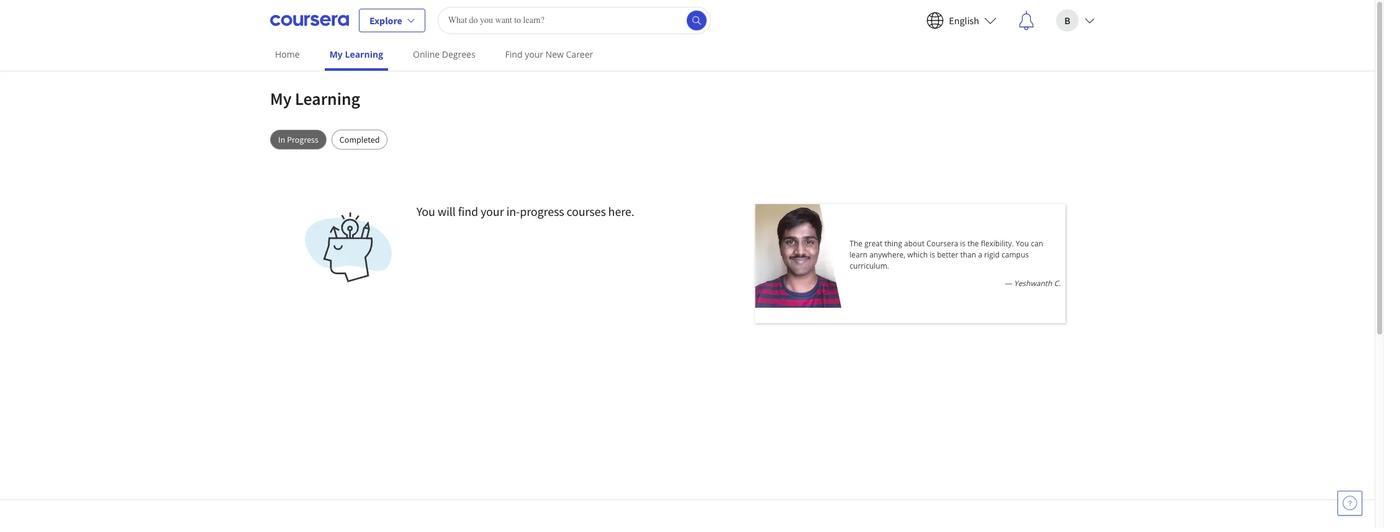 Task type: vqa. For each thing, say whether or not it's contained in the screenshot.
"when"
no



Task type: describe. For each thing, give the bounding box(es) containing it.
progress
[[287, 134, 319, 145]]

find your new career
[[505, 48, 593, 60]]

a
[[979, 250, 983, 260]]

degrees
[[442, 48, 476, 60]]

you inside the great thing about coursera is the flexibility. you can learn anywhere, which is better than a rigid campus curriculum.
[[1016, 239, 1029, 249]]

coursera image
[[270, 10, 349, 30]]

my learning link
[[325, 40, 388, 71]]

explore button
[[359, 8, 425, 32]]

than
[[961, 250, 977, 260]]

tab list containing in progress
[[270, 130, 1105, 150]]

english button
[[917, 0, 1007, 40]]

can
[[1031, 239, 1044, 249]]

in progress
[[278, 134, 319, 145]]

which
[[908, 250, 928, 260]]

0 vertical spatial you
[[417, 204, 435, 219]]

in progress button
[[270, 130, 327, 150]]

you will find your in-progress courses here.
[[417, 204, 635, 219]]

0 horizontal spatial your
[[481, 204, 504, 219]]

in-
[[507, 204, 520, 219]]

0 vertical spatial is
[[961, 239, 966, 249]]

explore
[[370, 14, 402, 26]]

here.
[[609, 204, 635, 219]]

find your new career link
[[500, 40, 598, 68]]

1 vertical spatial my
[[270, 88, 292, 110]]

home
[[275, 48, 300, 60]]

online degrees
[[413, 48, 476, 60]]

the
[[850, 239, 863, 249]]

find
[[458, 204, 478, 219]]

progress
[[520, 204, 564, 219]]

coursera
[[927, 239, 959, 249]]

1 vertical spatial learning
[[295, 88, 360, 110]]

rigid
[[985, 250, 1000, 260]]

c.
[[1055, 278, 1061, 289]]

1 horizontal spatial your
[[525, 48, 544, 60]]

online degrees link
[[408, 40, 481, 68]]

1 vertical spatial is
[[930, 250, 936, 260]]

courses
[[567, 204, 606, 219]]

completed button
[[332, 130, 388, 150]]



Task type: locate. For each thing, give the bounding box(es) containing it.
b
[[1065, 14, 1071, 26]]

is left the
[[961, 239, 966, 249]]

1 vertical spatial your
[[481, 204, 504, 219]]

find
[[505, 48, 523, 60]]

1 horizontal spatial you
[[1016, 239, 1029, 249]]

0 horizontal spatial you
[[417, 204, 435, 219]]

about
[[905, 239, 925, 249]]

0 vertical spatial my
[[330, 48, 343, 60]]

1 vertical spatial my learning
[[270, 88, 360, 110]]

will
[[438, 204, 456, 219]]

career
[[566, 48, 593, 60]]

english
[[949, 14, 980, 26]]

your left in-
[[481, 204, 504, 219]]

— yeshwanth c.
[[1005, 278, 1061, 289]]

anywhere,
[[870, 250, 906, 260]]

What do you want to learn? text field
[[438, 7, 711, 34]]

my
[[330, 48, 343, 60], [270, 88, 292, 110]]

0 horizontal spatial is
[[930, 250, 936, 260]]

0 vertical spatial my learning
[[330, 48, 383, 60]]

curriculum.
[[850, 261, 890, 271]]

online
[[413, 48, 440, 60]]

learning up progress
[[295, 88, 360, 110]]

my learning up progress
[[270, 88, 360, 110]]

learning
[[345, 48, 383, 60], [295, 88, 360, 110]]

—
[[1005, 278, 1012, 289]]

your
[[525, 48, 544, 60], [481, 204, 504, 219]]

you up campus
[[1016, 239, 1029, 249]]

yeshwanth
[[1014, 278, 1053, 289]]

home link
[[270, 40, 305, 68]]

learn
[[850, 250, 868, 260]]

1 horizontal spatial my
[[330, 48, 343, 60]]

0 vertical spatial learning
[[345, 48, 383, 60]]

in
[[278, 134, 285, 145]]

is right which
[[930, 250, 936, 260]]

flexibility.
[[981, 239, 1014, 249]]

1 horizontal spatial is
[[961, 239, 966, 249]]

1 vertical spatial you
[[1016, 239, 1029, 249]]

learn image
[[305, 204, 392, 291]]

better
[[938, 250, 959, 260]]

the great thing about coursera is the flexibility. you can learn anywhere, which is better than a rigid campus curriculum.
[[850, 239, 1044, 271]]

my up 'in'
[[270, 88, 292, 110]]

my down the coursera image
[[330, 48, 343, 60]]

my learning
[[330, 48, 383, 60], [270, 88, 360, 110]]

thing
[[885, 239, 903, 249]]

completed
[[340, 134, 380, 145]]

my learning down explore
[[330, 48, 383, 60]]

None search field
[[438, 7, 711, 34]]

0 horizontal spatial my
[[270, 88, 292, 110]]

the
[[968, 239, 979, 249]]

help center image
[[1343, 496, 1358, 511]]

campus
[[1002, 250, 1029, 260]]

you left will at left top
[[417, 204, 435, 219]]

learning down explore
[[345, 48, 383, 60]]

tab list
[[270, 130, 1105, 150]]

you
[[417, 204, 435, 219], [1016, 239, 1029, 249]]

new
[[546, 48, 564, 60]]

is
[[961, 239, 966, 249], [930, 250, 936, 260]]

b button
[[1047, 0, 1105, 40]]

0 vertical spatial your
[[525, 48, 544, 60]]

great
[[865, 239, 883, 249]]

your right find on the left top
[[525, 48, 544, 60]]



